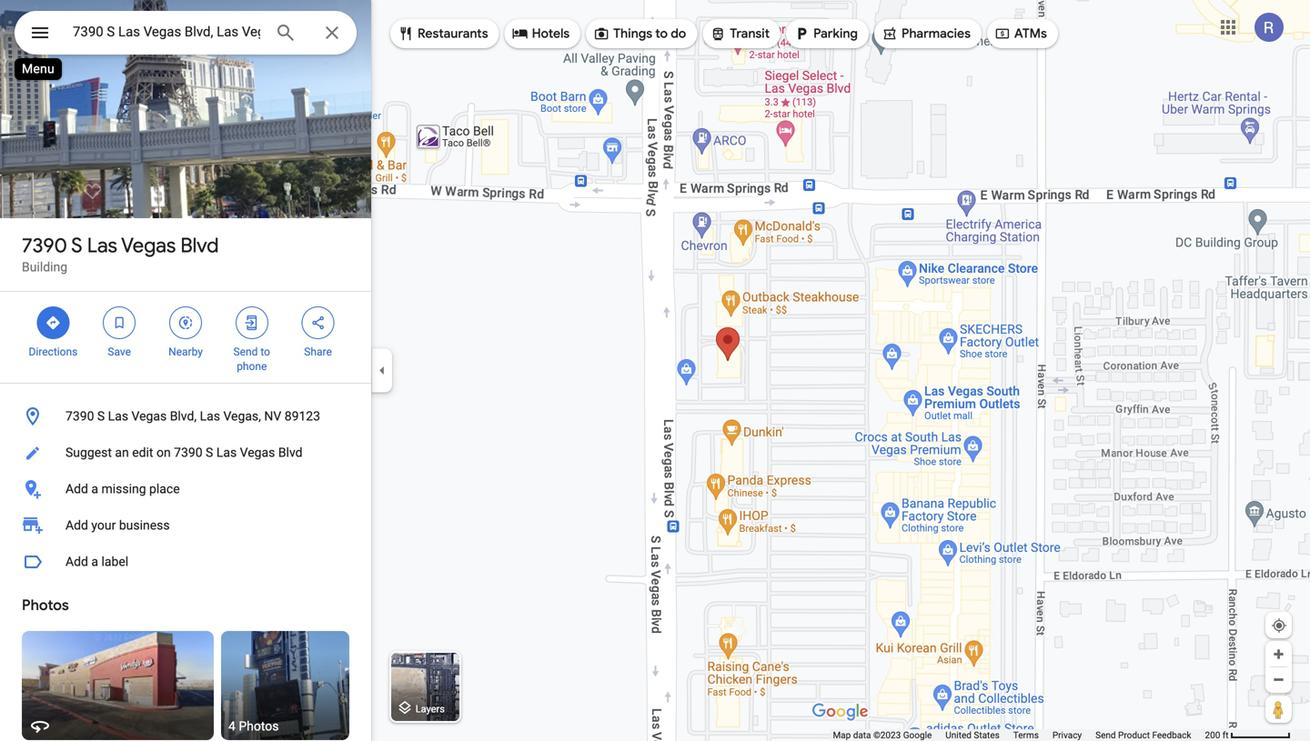 Task type: describe. For each thing, give the bounding box(es) containing it.
vegas for blvd,
[[131, 409, 167, 424]]

zoom out image
[[1272, 673, 1285, 687]]

las up an
[[108, 409, 128, 424]]

send product feedback
[[1095, 730, 1191, 741]]

4 photos
[[228, 719, 279, 734]]

 pharmacies
[[882, 24, 971, 44]]

nearby
[[168, 346, 203, 358]]

map data ©2023 google
[[833, 730, 932, 741]]

add your business link
[[0, 508, 371, 544]]

7390 S Las Vegas Blvd, Las Vegas, NV 89123 field
[[15, 11, 357, 55]]

a for missing
[[91, 482, 98, 497]]

feedback
[[1152, 730, 1191, 741]]

7390 s las vegas blvd main content
[[0, 0, 371, 741]]

7390 s las vegas blvd building
[[22, 233, 219, 275]]

on
[[156, 445, 171, 460]]

photos inside button
[[239, 719, 279, 734]]

200 ft
[[1205, 730, 1229, 741]]

place
[[149, 482, 180, 497]]

blvd,
[[170, 409, 197, 424]]

add a missing place button
[[0, 471, 371, 508]]

google
[[903, 730, 932, 741]]


[[177, 313, 194, 333]]

phone
[[237, 360, 267, 373]]

collapse side panel image
[[372, 361, 392, 381]]


[[710, 24, 726, 44]]

 parking
[[793, 24, 858, 44]]


[[512, 24, 528, 44]]

terms button
[[1013, 730, 1039, 741]]

2 vertical spatial 7390
[[174, 445, 202, 460]]

add for add a missing place
[[66, 482, 88, 497]]

hotels
[[532, 25, 570, 42]]

edit
[[132, 445, 153, 460]]

s for blvd
[[71, 233, 82, 258]]

7390 s las vegas blvd, las vegas, nv 89123
[[66, 409, 320, 424]]

7390 for blvd,
[[66, 409, 94, 424]]

4
[[228, 719, 236, 734]]

privacy button
[[1052, 730, 1082, 741]]

product
[[1118, 730, 1150, 741]]

united states button
[[945, 730, 1000, 741]]


[[310, 313, 326, 333]]

add for add your business
[[66, 518, 88, 533]]

s inside suggest an edit on 7390 s las vegas blvd button
[[206, 445, 213, 460]]

pharmacies
[[902, 25, 971, 42]]

 things to do
[[593, 24, 686, 44]]

states
[[974, 730, 1000, 741]]

building
[[22, 260, 67, 275]]

add a label button
[[0, 544, 371, 580]]


[[45, 313, 61, 333]]

footer inside google maps 'element'
[[833, 730, 1205, 741]]

to inside send to phone
[[261, 346, 270, 358]]

directions
[[29, 346, 78, 358]]


[[29, 20, 51, 46]]

vegas,
[[223, 409, 261, 424]]

blvd inside button
[[278, 445, 303, 460]]

google account: ruby anderson  
(rubyanndersson@gmail.com) image
[[1255, 13, 1284, 42]]


[[593, 24, 610, 44]]

vegas for blvd
[[121, 233, 176, 258]]

89123
[[284, 409, 320, 424]]

200
[[1205, 730, 1220, 741]]


[[244, 313, 260, 333]]

none field inside 7390 s las vegas blvd, las vegas, nv 89123 field
[[73, 21, 260, 43]]

suggest an edit on 7390 s las vegas blvd button
[[0, 435, 371, 471]]

restaurants
[[418, 25, 488, 42]]

0 horizontal spatial photos
[[22, 596, 69, 615]]

zoom in image
[[1272, 648, 1285, 661]]

2 vertical spatial vegas
[[240, 445, 275, 460]]

do
[[671, 25, 686, 42]]

label
[[101, 554, 128, 569]]

terms
[[1013, 730, 1039, 741]]



Task type: vqa. For each thing, say whether or not it's contained in the screenshot.
Suggest
yes



Task type: locate. For each thing, give the bounding box(es) containing it.
parking
[[813, 25, 858, 42]]

s for blvd,
[[97, 409, 105, 424]]

send inside send to phone
[[233, 346, 258, 358]]

send up the phone on the left of the page
[[233, 346, 258, 358]]

7390
[[22, 233, 67, 258], [66, 409, 94, 424], [174, 445, 202, 460]]

to up the phone on the left of the page
[[261, 346, 270, 358]]

send inside button
[[1095, 730, 1116, 741]]

your
[[91, 518, 116, 533]]

add left the label
[[66, 554, 88, 569]]

1 vertical spatial s
[[97, 409, 105, 424]]

1 vertical spatial send
[[1095, 730, 1116, 741]]

send
[[233, 346, 258, 358], [1095, 730, 1116, 741]]

things
[[613, 25, 652, 42]]

7390 up the suggest
[[66, 409, 94, 424]]

photos down add a label
[[22, 596, 69, 615]]

s inside 7390 s las vegas blvd building
[[71, 233, 82, 258]]

las inside 7390 s las vegas blvd building
[[87, 233, 117, 258]]


[[111, 313, 128, 333]]

0 horizontal spatial to
[[261, 346, 270, 358]]

to inside  things to do
[[655, 25, 668, 42]]

 button
[[15, 11, 66, 58]]

to
[[655, 25, 668, 42], [261, 346, 270, 358]]

1 vertical spatial add
[[66, 518, 88, 533]]

to left do
[[655, 25, 668, 42]]

vegas inside 7390 s las vegas blvd building
[[121, 233, 176, 258]]

atms
[[1014, 25, 1047, 42]]

©2023
[[873, 730, 901, 741]]

0 horizontal spatial s
[[71, 233, 82, 258]]

blvd up ''
[[180, 233, 219, 258]]

s inside 7390 s las vegas blvd, las vegas, nv 89123 button
[[97, 409, 105, 424]]

an
[[115, 445, 129, 460]]

business
[[119, 518, 170, 533]]

a left missing
[[91, 482, 98, 497]]

las down vegas,
[[216, 445, 237, 460]]

 restaurants
[[398, 24, 488, 44]]

transit
[[730, 25, 770, 42]]

a left the label
[[91, 554, 98, 569]]

blvd inside 7390 s las vegas blvd building
[[180, 233, 219, 258]]

1 horizontal spatial photos
[[239, 719, 279, 734]]

0 vertical spatial add
[[66, 482, 88, 497]]

1 horizontal spatial to
[[655, 25, 668, 42]]

4 photos button
[[221, 631, 349, 741]]


[[398, 24, 414, 44]]

suggest an edit on 7390 s las vegas blvd
[[66, 445, 303, 460]]

blvd down 89123
[[278, 445, 303, 460]]

0 vertical spatial blvd
[[180, 233, 219, 258]]

privacy
[[1052, 730, 1082, 741]]

add a missing place
[[66, 482, 180, 497]]

show street view coverage image
[[1265, 696, 1292, 723]]

vegas
[[121, 233, 176, 258], [131, 409, 167, 424], [240, 445, 275, 460]]

united states
[[945, 730, 1000, 741]]

1 vertical spatial photos
[[239, 719, 279, 734]]

show your location image
[[1271, 618, 1287, 634]]

vegas down nv
[[240, 445, 275, 460]]

las up 
[[87, 233, 117, 258]]

united
[[945, 730, 972, 741]]

ft
[[1222, 730, 1229, 741]]

a
[[91, 482, 98, 497], [91, 554, 98, 569]]

photos
[[22, 596, 69, 615], [239, 719, 279, 734]]

2 horizontal spatial s
[[206, 445, 213, 460]]

suggest
[[66, 445, 112, 460]]

1 vertical spatial 7390
[[66, 409, 94, 424]]

0 horizontal spatial blvd
[[180, 233, 219, 258]]

vegas left blvd,
[[131, 409, 167, 424]]

1 horizontal spatial s
[[97, 409, 105, 424]]

photos right 4
[[239, 719, 279, 734]]

 transit
[[710, 24, 770, 44]]

0 vertical spatial s
[[71, 233, 82, 258]]

1 horizontal spatial blvd
[[278, 445, 303, 460]]

a inside 'add a label' button
[[91, 554, 98, 569]]

s
[[71, 233, 82, 258], [97, 409, 105, 424], [206, 445, 213, 460]]

0 vertical spatial photos
[[22, 596, 69, 615]]

a inside add a missing place button
[[91, 482, 98, 497]]

data
[[853, 730, 871, 741]]

add down the suggest
[[66, 482, 88, 497]]

map
[[833, 730, 851, 741]]

save
[[108, 346, 131, 358]]

add for add a label
[[66, 554, 88, 569]]

send for send to phone
[[233, 346, 258, 358]]

7390 for blvd
[[22, 233, 67, 258]]

3 add from the top
[[66, 554, 88, 569]]

 search field
[[15, 11, 357, 58]]

send product feedback button
[[1095, 730, 1191, 741]]

1 vertical spatial a
[[91, 554, 98, 569]]

2 a from the top
[[91, 554, 98, 569]]

add left "your"
[[66, 518, 88, 533]]

send for send product feedback
[[1095, 730, 1116, 741]]

google maps element
[[0, 0, 1310, 741]]

nv
[[264, 409, 281, 424]]


[[793, 24, 810, 44]]

0 vertical spatial 7390
[[22, 233, 67, 258]]

0 vertical spatial a
[[91, 482, 98, 497]]

0 vertical spatial send
[[233, 346, 258, 358]]

add
[[66, 482, 88, 497], [66, 518, 88, 533], [66, 554, 88, 569]]

missing
[[101, 482, 146, 497]]

7390 right the "on"
[[174, 445, 202, 460]]

add your business
[[66, 518, 170, 533]]

 atms
[[994, 24, 1047, 44]]

1 vertical spatial vegas
[[131, 409, 167, 424]]

send to phone
[[233, 346, 270, 373]]

7390 s las vegas blvd, las vegas, nv 89123 button
[[0, 398, 371, 435]]

2 add from the top
[[66, 518, 88, 533]]

blvd
[[180, 233, 219, 258], [278, 445, 303, 460]]

2 vertical spatial add
[[66, 554, 88, 569]]

las right blvd,
[[200, 409, 220, 424]]

send left product
[[1095, 730, 1116, 741]]

share
[[304, 346, 332, 358]]

1 vertical spatial to
[[261, 346, 270, 358]]

200 ft button
[[1205, 730, 1291, 741]]

 hotels
[[512, 24, 570, 44]]

2 vertical spatial s
[[206, 445, 213, 460]]

1 add from the top
[[66, 482, 88, 497]]

1 a from the top
[[91, 482, 98, 497]]

las
[[87, 233, 117, 258], [108, 409, 128, 424], [200, 409, 220, 424], [216, 445, 237, 460]]

a for label
[[91, 554, 98, 569]]

1 horizontal spatial send
[[1095, 730, 1116, 741]]

1 vertical spatial blvd
[[278, 445, 303, 460]]

0 horizontal spatial send
[[233, 346, 258, 358]]

footer
[[833, 730, 1205, 741]]


[[994, 24, 1011, 44]]

actions for 7390 s las vegas blvd region
[[0, 292, 371, 383]]

7390 inside 7390 s las vegas blvd building
[[22, 233, 67, 258]]

footer containing map data ©2023 google
[[833, 730, 1205, 741]]

7390 up building
[[22, 233, 67, 258]]

None field
[[73, 21, 260, 43]]


[[882, 24, 898, 44]]

0 vertical spatial vegas
[[121, 233, 176, 258]]

layers
[[416, 704, 445, 715]]

vegas up 
[[121, 233, 176, 258]]

0 vertical spatial to
[[655, 25, 668, 42]]

add a label
[[66, 554, 128, 569]]



